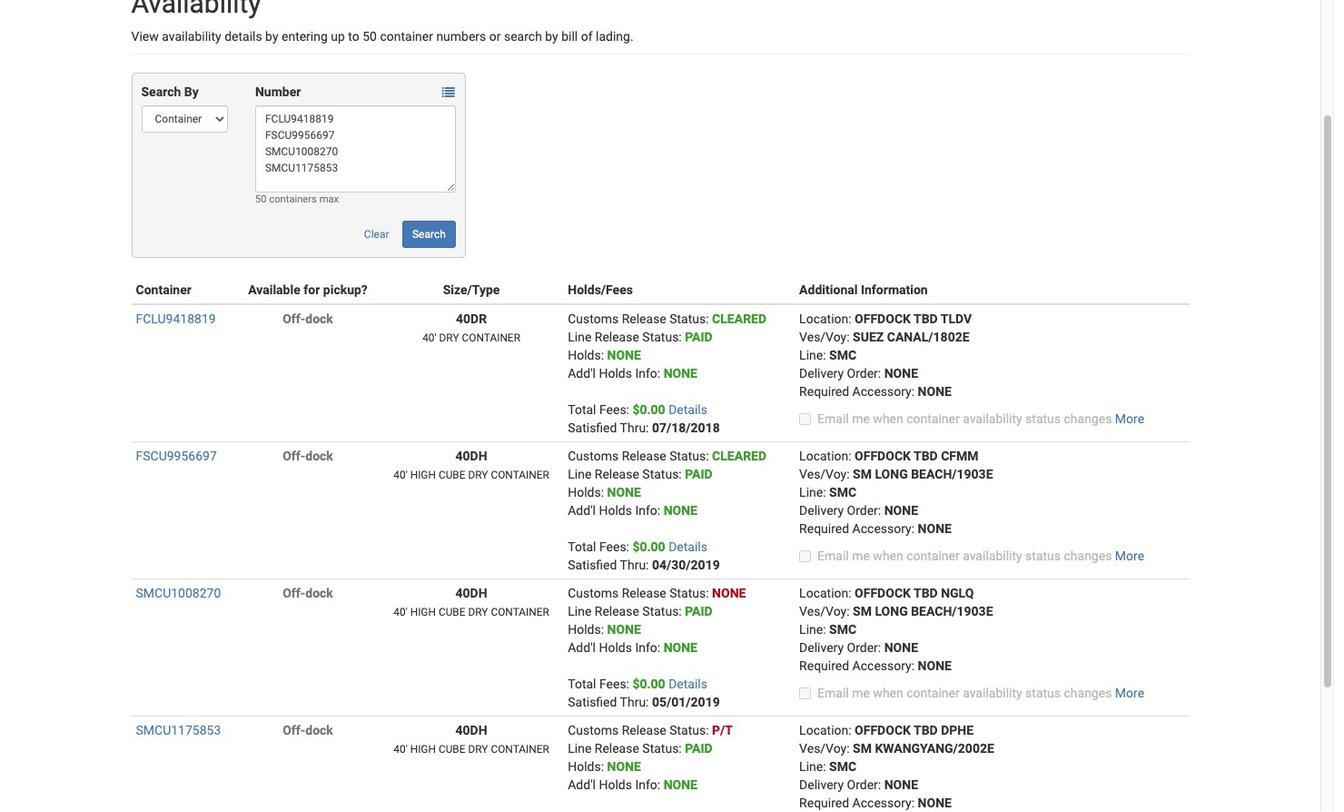 Task type: describe. For each thing, give the bounding box(es) containing it.
customs release status : p/t line release status : paid holds: none add'l holds info: none
[[568, 723, 733, 792]]

container for location : offdock tbd tldv ves/voy: suez canal/1802e line: smc delivery order : none required accessory : none
[[907, 412, 960, 426]]

accessory inside location : offdock tbd cfmm ves/voy: sm long beach/1903e line: smc delivery order : none required accessory : none
[[853, 521, 912, 536]]

40dh 40' high cube dry container for customs release status : none line release status : paid holds: none add'l holds info: none
[[394, 586, 550, 619]]

40dh for customs release status : cleared line release status : paid holds: none add'l holds info: none
[[456, 449, 488, 463]]

info: for 07/18/2018
[[635, 366, 661, 381]]

tbd for cfmm
[[914, 449, 938, 463]]

customs release status : cleared line release status : paid holds: none add'l holds info: none for 07/18/2018
[[568, 312, 767, 381]]

canal/1802e
[[887, 330, 970, 344]]

cleared for location : offdock tbd tldv ves/voy: suez canal/1802e line: smc delivery order : none required accessory : none
[[712, 312, 767, 326]]

40dh for customs release status : none line release status : paid holds: none add'l holds info: none
[[456, 586, 488, 601]]

by
[[184, 84, 199, 99]]

max
[[319, 194, 339, 205]]

thru: for 04/30/2019
[[620, 558, 649, 572]]

3 cube from the top
[[439, 743, 466, 756]]

available
[[248, 283, 301, 297]]

or
[[489, 29, 501, 44]]

2 by from the left
[[545, 29, 558, 44]]

details for total fees: $0.00 details satisfied thru: 07/18/2018
[[669, 402, 708, 417]]

add'l for total fees: $0.00 details satisfied thru: 07/18/2018
[[568, 366, 596, 381]]

thru: for 07/18/2018
[[620, 421, 649, 435]]

available for pickup?
[[248, 283, 368, 297]]

dry for none
[[468, 606, 488, 619]]

cube for customs release status : cleared line release status : paid holds: none add'l holds info: none
[[439, 469, 466, 481]]

email for location : offdock tbd tldv ves/voy: suez canal/1802e line: smc delivery order : none required accessory : none
[[818, 412, 849, 426]]

dock for smcu1175853
[[305, 723, 333, 738]]

offdock for tldv
[[855, 312, 911, 326]]

paid for total fees: $0.00 details satisfied thru: 05/01/2019
[[685, 604, 713, 619]]

beach/1903e for cfmm
[[911, 467, 993, 481]]

fscu9956697 link
[[136, 449, 217, 463]]

dock for fscu9956697
[[305, 449, 333, 463]]

satisfied for total fees: $0.00 details satisfied thru: 04/30/2019
[[568, 558, 617, 572]]

04/30/2019
[[652, 558, 720, 572]]

line: inside the location : offdock tbd nglq ves/voy: sm long beach/1903e line: smc delivery order : none required accessory : none
[[800, 622, 826, 637]]

numbers
[[436, 29, 486, 44]]

paid for total fees: $0.00 details satisfied thru: 07/18/2018
[[685, 330, 713, 344]]

search by
[[141, 84, 199, 99]]

size/type
[[443, 283, 500, 297]]

nglq
[[941, 586, 974, 601]]

search
[[504, 29, 542, 44]]

smc inside location : offdock tbd cfmm ves/voy: sm long beach/1903e line: smc delivery order : none required accessory : none
[[829, 485, 857, 500]]

cube for customs release status : none line release status : paid holds: none add'l holds info: none
[[439, 606, 466, 619]]

required inside the location : offdock tbd dphe ves/voy: sm kwangyang/2002e line: smc delivery order : none required accessory : none
[[800, 796, 850, 810]]

tbd for tldv
[[914, 312, 938, 326]]

holds: for total fees: $0.00 details satisfied thru: 05/01/2019
[[568, 622, 604, 637]]

smc inside the location : offdock tbd dphe ves/voy: sm kwangyang/2002e line: smc delivery order : none required accessory : none
[[829, 759, 857, 774]]

line for total fees: $0.00 details satisfied thru: 04/30/2019
[[568, 467, 592, 481]]

info: for 05/01/2019
[[635, 640, 661, 655]]

dry for cleared
[[468, 469, 488, 481]]

more for location : offdock tbd nglq ves/voy: sm long beach/1903e line: smc delivery order : none required accessory : none
[[1115, 686, 1145, 700]]

cfmm
[[941, 449, 979, 463]]

customs release status : cleared line release status : paid holds: none add'l holds info: none for 04/30/2019
[[568, 449, 767, 518]]

high for customs release status : none line release status : paid holds: none add'l holds info: none
[[410, 606, 436, 619]]

email me when container availability status changes more for location : offdock tbd nglq ves/voy: sm long beach/1903e line: smc delivery order : none required accessory : none
[[818, 686, 1145, 700]]

customs inside customs release status : p/t line release status : paid holds: none add'l holds info: none
[[568, 723, 619, 738]]

container
[[136, 283, 192, 297]]

me for location : offdock tbd tldv ves/voy: suez canal/1802e line: smc delivery order : none required accessory : none
[[852, 412, 870, 426]]

to
[[348, 29, 360, 44]]

dock for smcu1008270
[[305, 586, 333, 601]]

details for total fees: $0.00 details satisfied thru: 04/30/2019
[[669, 540, 708, 554]]

fscu9956697
[[136, 449, 217, 463]]

show list image
[[442, 87, 455, 99]]

accessory inside the location : offdock tbd dphe ves/voy: sm kwangyang/2002e line: smc delivery order : none required accessory : none
[[853, 796, 912, 810]]

additional information
[[800, 283, 928, 297]]

when for location : offdock tbd tldv ves/voy: suez canal/1802e line: smc delivery order : none required accessory : none
[[873, 412, 904, 426]]

containers
[[269, 194, 317, 205]]

off-dock for fclu9418819
[[283, 312, 333, 326]]

search button
[[402, 221, 456, 248]]

pickup?
[[323, 283, 368, 297]]

offdock for nglq
[[855, 586, 911, 601]]

number
[[255, 84, 301, 99]]

line: inside the location : offdock tbd dphe ves/voy: sm kwangyang/2002e line: smc delivery order : none required accessory : none
[[800, 759, 826, 774]]

ves/voy: for location : offdock tbd tldv ves/voy: suez canal/1802e line: smc delivery order : none required accessory : none
[[800, 330, 850, 344]]

smcu1175853
[[136, 723, 221, 738]]

3 high from the top
[[410, 743, 436, 756]]

line: inside location : offdock tbd tldv ves/voy: suez canal/1802e line: smc delivery order : none required accessory : none
[[800, 348, 826, 362]]

location for location : offdock tbd cfmm ves/voy: sm long beach/1903e line: smc delivery order : none required accessory : none
[[800, 449, 849, 463]]

add'l for total fees: $0.00 details satisfied thru: 04/30/2019
[[568, 503, 596, 518]]

07/18/2018
[[652, 421, 720, 435]]

50 containers max
[[255, 194, 339, 205]]

search for search
[[412, 228, 446, 241]]

location : offdock tbd cfmm ves/voy: sm long beach/1903e line: smc delivery order : none required accessory : none
[[800, 449, 993, 536]]

clear button
[[354, 221, 399, 248]]

tldv
[[941, 312, 972, 326]]

changes for location : offdock tbd cfmm ves/voy: sm long beach/1903e line: smc delivery order : none required accessory : none
[[1064, 549, 1112, 563]]

40dr
[[456, 312, 487, 326]]

total for total fees: $0.00 details satisfied thru: 04/30/2019
[[568, 540, 596, 554]]

availability for location : offdock tbd tldv ves/voy: suez canal/1802e line: smc delivery order : none required accessory : none
[[963, 412, 1023, 426]]

1 by from the left
[[265, 29, 278, 44]]

of
[[581, 29, 593, 44]]

40' for total fees: $0.00 details satisfied thru: 05/01/2019
[[394, 606, 408, 619]]

details link for total fees: $0.00 details satisfied thru: 04/30/2019
[[669, 540, 708, 554]]

offdock for cfmm
[[855, 449, 911, 463]]

more for location : offdock tbd tldv ves/voy: suez canal/1802e line: smc delivery order : none required accessory : none
[[1115, 412, 1145, 426]]

sm for nglq
[[853, 604, 872, 619]]

40dr 40' dry container
[[423, 312, 521, 344]]

holds: for total fees: $0.00 details satisfied thru: 07/18/2018
[[568, 348, 604, 362]]

ves/voy: for location : offdock tbd dphe ves/voy: sm kwangyang/2002e line: smc delivery order : none required accessory : none
[[800, 741, 850, 756]]

sm inside the location : offdock tbd dphe ves/voy: sm kwangyang/2002e line: smc delivery order : none required accessory : none
[[853, 741, 872, 756]]

ves/voy: for location : offdock tbd nglq ves/voy: sm long beach/1903e line: smc delivery order : none required accessory : none
[[800, 604, 850, 619]]

total fees: $0.00 details satisfied thru: 05/01/2019
[[568, 677, 720, 710]]

off- for fclu9418819
[[283, 312, 305, 326]]

delivery inside the location : offdock tbd nglq ves/voy: sm long beach/1903e line: smc delivery order : none required accessory : none
[[800, 640, 844, 655]]

required inside location : offdock tbd cfmm ves/voy: sm long beach/1903e line: smc delivery order : none required accessory : none
[[800, 521, 850, 536]]

smc inside the location : offdock tbd nglq ves/voy: sm long beach/1903e line: smc delivery order : none required accessory : none
[[829, 622, 857, 637]]

05/01/2019
[[652, 695, 720, 710]]

holds/fees
[[568, 283, 633, 297]]

$0.00 for 04/30/2019
[[633, 540, 666, 554]]

fees: for 05/01/2019
[[600, 677, 630, 691]]

up
[[331, 29, 345, 44]]

fees: for 04/30/2019
[[600, 540, 630, 554]]

satisfied for total fees: $0.00 details satisfied thru: 07/18/2018
[[568, 421, 617, 435]]

$0.00 for 05/01/2019
[[633, 677, 666, 691]]

40dh 40' high cube dry container for customs release status : cleared line release status : paid holds: none add'l holds info: none
[[394, 449, 550, 481]]

delivery inside the location : offdock tbd dphe ves/voy: sm kwangyang/2002e line: smc delivery order : none required accessory : none
[[800, 778, 844, 792]]

info: for 04/30/2019
[[635, 503, 661, 518]]

ves/voy: for location : offdock tbd cfmm ves/voy: sm long beach/1903e line: smc delivery order : none required accessory : none
[[800, 467, 850, 481]]

view
[[131, 29, 159, 44]]

container for p/t
[[491, 743, 550, 756]]



Task type: locate. For each thing, give the bounding box(es) containing it.
2 more link from the top
[[1115, 549, 1145, 563]]

beach/1903e for nglq
[[911, 604, 993, 619]]

1 cube from the top
[[439, 469, 466, 481]]

2 location from the top
[[800, 449, 849, 463]]

3 status from the top
[[1026, 686, 1061, 700]]

details up the 04/30/2019 at the bottom of page
[[669, 540, 708, 554]]

1 horizontal spatial search
[[412, 228, 446, 241]]

3 delivery from the top
[[800, 640, 844, 655]]

4 offdock from the top
[[855, 723, 911, 738]]

2 tbd from the top
[[914, 449, 938, 463]]

holds for total fees: $0.00 details satisfied thru: 04/30/2019
[[599, 503, 632, 518]]

0 vertical spatial customs release status : cleared line release status : paid holds: none add'l holds info: none
[[568, 312, 767, 381]]

order
[[847, 366, 878, 381], [847, 503, 878, 518], [847, 640, 878, 655], [847, 778, 878, 792]]

off- for smcu1008270
[[283, 586, 305, 601]]

1 delivery from the top
[[800, 366, 844, 381]]

tbd inside the location : offdock tbd dphe ves/voy: sm kwangyang/2002e line: smc delivery order : none required accessory : none
[[914, 723, 938, 738]]

details link up 05/01/2019
[[669, 677, 708, 691]]

3 email from the top
[[818, 686, 849, 700]]

0 vertical spatial me
[[852, 412, 870, 426]]

4 order from the top
[[847, 778, 878, 792]]

1 location from the top
[[800, 312, 849, 326]]

1 fees: from the top
[[600, 402, 630, 417]]

1 vertical spatial total
[[568, 540, 596, 554]]

required
[[800, 384, 850, 399], [800, 521, 850, 536], [800, 659, 850, 673], [800, 796, 850, 810]]

off-
[[283, 312, 305, 326], [283, 449, 305, 463], [283, 586, 305, 601], [283, 723, 305, 738]]

off-dock for smcu1175853
[[283, 723, 333, 738]]

3 me from the top
[[852, 686, 870, 700]]

beach/1903e down cfmm
[[911, 467, 993, 481]]

kwangyang/2002e
[[875, 741, 995, 756]]

2 order from the top
[[847, 503, 878, 518]]

0 vertical spatial cleared
[[712, 312, 767, 326]]

customs down total fees: $0.00 details satisfied thru: 07/18/2018
[[568, 449, 619, 463]]

beach/1903e inside location : offdock tbd cfmm ves/voy: sm long beach/1903e line: smc delivery order : none required accessory : none
[[911, 467, 993, 481]]

0 vertical spatial search
[[141, 84, 181, 99]]

cube
[[439, 469, 466, 481], [439, 606, 466, 619], [439, 743, 466, 756]]

1 off- from the top
[[283, 312, 305, 326]]

status for location : offdock tbd tldv ves/voy: suez canal/1802e line: smc delivery order : none required accessory : none
[[1026, 412, 1061, 426]]

3 40dh 40' high cube dry container from the top
[[394, 723, 550, 756]]

1 vertical spatial details link
[[669, 540, 708, 554]]

total inside total fees: $0.00 details satisfied thru: 05/01/2019
[[568, 677, 596, 691]]

1 vertical spatial more
[[1115, 549, 1145, 563]]

search
[[141, 84, 181, 99], [412, 228, 446, 241]]

smcu1008270
[[136, 586, 221, 601]]

info: inside customs release status : p/t line release status : paid holds: none add'l holds info: none
[[635, 778, 661, 792]]

tbd for nglq
[[914, 586, 938, 601]]

container
[[380, 29, 433, 44], [907, 412, 960, 426], [907, 549, 960, 563], [907, 686, 960, 700]]

location for location : offdock tbd dphe ves/voy: sm kwangyang/2002e line: smc delivery order : none required accessory : none
[[800, 723, 849, 738]]

changes
[[1064, 412, 1112, 426], [1064, 549, 1112, 563], [1064, 686, 1112, 700]]

holds
[[599, 366, 632, 381], [599, 503, 632, 518], [599, 640, 632, 655], [599, 778, 632, 792]]

location inside location : offdock tbd tldv ves/voy: suez canal/1802e line: smc delivery order : none required accessory : none
[[800, 312, 849, 326]]

3 line from the top
[[568, 604, 592, 619]]

2 total from the top
[[568, 540, 596, 554]]

long
[[875, 467, 908, 481], [875, 604, 908, 619]]

1 tbd from the top
[[914, 312, 938, 326]]

1 $0.00 from the top
[[633, 402, 666, 417]]

additional
[[800, 283, 858, 297]]

4 holds: from the top
[[568, 759, 604, 774]]

1 vertical spatial when
[[873, 549, 904, 563]]

paid for total fees: $0.00 details satisfied thru: 04/30/2019
[[685, 467, 713, 481]]

status
[[670, 312, 706, 326], [643, 330, 679, 344], [670, 449, 706, 463], [643, 467, 679, 481], [670, 586, 706, 601], [643, 604, 679, 619], [670, 723, 706, 738], [643, 741, 679, 756]]

1 long from the top
[[875, 467, 908, 481]]

$0.00
[[633, 402, 666, 417], [633, 540, 666, 554], [633, 677, 666, 691]]

2 vertical spatial sm
[[853, 741, 872, 756]]

1 dock from the top
[[305, 312, 333, 326]]

dry inside 40dr 40' dry container
[[439, 332, 459, 344]]

beach/1903e down nglq
[[911, 604, 993, 619]]

thru: left the 04/30/2019 at the bottom of page
[[620, 558, 649, 572]]

2 vertical spatial 40dh 40' high cube dry container
[[394, 723, 550, 756]]

customs inside customs release status : none line release status : paid holds: none add'l holds info: none
[[568, 586, 619, 601]]

ves/voy:
[[800, 330, 850, 344], [800, 467, 850, 481], [800, 604, 850, 619], [800, 741, 850, 756]]

total inside total fees: $0.00 details satisfied thru: 04/30/2019
[[568, 540, 596, 554]]

thru: for 05/01/2019
[[620, 695, 649, 710]]

me down the location : offdock tbd nglq ves/voy: sm long beach/1903e line: smc delivery order : none required accessory : none
[[852, 686, 870, 700]]

suez
[[853, 330, 884, 344]]

holds: for total fees: $0.00 details satisfied thru: 04/30/2019
[[568, 485, 604, 500]]

ves/voy: inside location : offdock tbd cfmm ves/voy: sm long beach/1903e line: smc delivery order : none required accessory : none
[[800, 467, 850, 481]]

high
[[410, 469, 436, 481], [410, 606, 436, 619], [410, 743, 436, 756]]

4 line: from the top
[[800, 759, 826, 774]]

0 vertical spatial beach/1903e
[[911, 467, 993, 481]]

line down total fees: $0.00 details satisfied thru: 04/30/2019
[[568, 604, 592, 619]]

email down location : offdock tbd tldv ves/voy: suez canal/1802e line: smc delivery order : none required accessory : none
[[818, 412, 849, 426]]

tbd inside the location : offdock tbd nglq ves/voy: sm long beach/1903e line: smc delivery order : none required accessory : none
[[914, 586, 938, 601]]

0 vertical spatial status
[[1026, 412, 1061, 426]]

when for location : offdock tbd nglq ves/voy: sm long beach/1903e line: smc delivery order : none required accessory : none
[[873, 686, 904, 700]]

container up nglq
[[907, 549, 960, 563]]

1 required from the top
[[800, 384, 850, 399]]

search left by
[[141, 84, 181, 99]]

1 vertical spatial 40dh
[[456, 586, 488, 601]]

cleared
[[712, 312, 767, 326], [712, 449, 767, 463]]

3 accessory from the top
[[853, 659, 912, 673]]

delivery
[[800, 366, 844, 381], [800, 503, 844, 518], [800, 640, 844, 655], [800, 778, 844, 792]]

1 vertical spatial thru:
[[620, 558, 649, 572]]

email me when container availability status changes more for location : offdock tbd cfmm ves/voy: sm long beach/1903e line: smc delivery order : none required accessory : none
[[818, 549, 1145, 563]]

1 details link from the top
[[669, 402, 708, 417]]

1 40dh 40' high cube dry container from the top
[[394, 449, 550, 481]]

4 add'l from the top
[[568, 778, 596, 792]]

status
[[1026, 412, 1061, 426], [1026, 549, 1061, 563], [1026, 686, 1061, 700]]

2 long from the top
[[875, 604, 908, 619]]

2 cube from the top
[[439, 606, 466, 619]]

details link
[[669, 402, 708, 417], [669, 540, 708, 554], [669, 677, 708, 691]]

1 when from the top
[[873, 412, 904, 426]]

3 customs from the top
[[568, 586, 619, 601]]

fclu9418819 link
[[136, 312, 216, 326]]

cleared for location : offdock tbd cfmm ves/voy: sm long beach/1903e line: smc delivery order : none required accessory : none
[[712, 449, 767, 463]]

2 offdock from the top
[[855, 449, 911, 463]]

1 vertical spatial high
[[410, 606, 436, 619]]

2 vertical spatial details
[[669, 677, 708, 691]]

40'
[[423, 332, 437, 344], [394, 469, 408, 481], [394, 606, 408, 619], [394, 743, 408, 756]]

when down the location : offdock tbd nglq ves/voy: sm long beach/1903e line: smc delivery order : none required accessory : none
[[873, 686, 904, 700]]

release
[[622, 312, 667, 326], [595, 330, 639, 344], [622, 449, 667, 463], [595, 467, 639, 481], [622, 586, 667, 601], [595, 604, 639, 619], [622, 723, 667, 738], [595, 741, 639, 756]]

container right "to"
[[380, 29, 433, 44]]

order inside the location : offdock tbd dphe ves/voy: sm kwangyang/2002e line: smc delivery order : none required accessory : none
[[847, 778, 878, 792]]

:
[[706, 312, 709, 326], [849, 312, 852, 326], [679, 330, 682, 344], [878, 366, 881, 381], [912, 384, 915, 399], [706, 449, 709, 463], [849, 449, 852, 463], [679, 467, 682, 481], [878, 503, 881, 518], [912, 521, 915, 536], [706, 586, 709, 601], [849, 586, 852, 601], [679, 604, 682, 619], [878, 640, 881, 655], [912, 659, 915, 673], [706, 723, 709, 738], [849, 723, 852, 738], [679, 741, 682, 756], [878, 778, 881, 792], [912, 796, 915, 810]]

availability for location : offdock tbd cfmm ves/voy: sm long beach/1903e line: smc delivery order : none required accessory : none
[[963, 549, 1023, 563]]

availability up nglq
[[963, 549, 1023, 563]]

2 vertical spatial cube
[[439, 743, 466, 756]]

required inside the location : offdock tbd nglq ves/voy: sm long beach/1903e line: smc delivery order : none required accessory : none
[[800, 659, 850, 673]]

long inside the location : offdock tbd nglq ves/voy: sm long beach/1903e line: smc delivery order : none required accessory : none
[[875, 604, 908, 619]]

dphe
[[941, 723, 974, 738]]

add'l
[[568, 366, 596, 381], [568, 503, 596, 518], [568, 640, 596, 655], [568, 778, 596, 792]]

dock
[[305, 312, 333, 326], [305, 449, 333, 463], [305, 586, 333, 601], [305, 723, 333, 738]]

3 thru: from the top
[[620, 695, 649, 710]]

bill
[[562, 29, 578, 44]]

3 more from the top
[[1115, 686, 1145, 700]]

email me when container availability status changes more up cfmm
[[818, 412, 1145, 426]]

0 horizontal spatial 50
[[255, 194, 267, 205]]

customs for total fees: $0.00 details satisfied thru: 07/18/2018
[[568, 312, 619, 326]]

tbd up canal/1802e
[[914, 312, 938, 326]]

offdock
[[855, 312, 911, 326], [855, 449, 911, 463], [855, 586, 911, 601], [855, 723, 911, 738]]

smcu1008270 link
[[136, 586, 221, 601]]

beach/1903e inside the location : offdock tbd nglq ves/voy: sm long beach/1903e line: smc delivery order : none required accessory : none
[[911, 604, 993, 619]]

4 delivery from the top
[[800, 778, 844, 792]]

view availability details by entering up to 50 container numbers or search by bill of lading.
[[131, 29, 634, 44]]

email down the location : offdock tbd nglq ves/voy: sm long beach/1903e line: smc delivery order : none required accessory : none
[[818, 686, 849, 700]]

container for location : offdock tbd nglq ves/voy: sm long beach/1903e line: smc delivery order : none required accessory : none
[[907, 686, 960, 700]]

p/t
[[712, 723, 733, 738]]

1 more from the top
[[1115, 412, 1145, 426]]

availability up cfmm
[[963, 412, 1023, 426]]

3 required from the top
[[800, 659, 850, 673]]

3 order from the top
[[847, 640, 878, 655]]

None checkbox
[[800, 551, 811, 562], [800, 688, 811, 700], [800, 551, 811, 562], [800, 688, 811, 700]]

2 customs from the top
[[568, 449, 619, 463]]

line inside customs release status : none line release status : paid holds: none add'l holds info: none
[[568, 604, 592, 619]]

container inside 40dr 40' dry container
[[462, 332, 521, 344]]

details up 05/01/2019
[[669, 677, 708, 691]]

information
[[861, 283, 928, 297]]

holds for total fees: $0.00 details satisfied thru: 07/18/2018
[[599, 366, 632, 381]]

40' for total fees: $0.00 details satisfied thru: 07/18/2018
[[423, 332, 437, 344]]

2 vertical spatial email
[[818, 686, 849, 700]]

location inside the location : offdock tbd nglq ves/voy: sm long beach/1903e line: smc delivery order : none required accessory : none
[[800, 586, 849, 601]]

email down location : offdock tbd cfmm ves/voy: sm long beach/1903e line: smc delivery order : none required accessory : none
[[818, 549, 849, 563]]

me down location : offdock tbd tldv ves/voy: suez canal/1802e line: smc delivery order : none required accessory : none
[[852, 412, 870, 426]]

location for location : offdock tbd tldv ves/voy: suez canal/1802e line: smc delivery order : none required accessory : none
[[800, 312, 849, 326]]

search for search by
[[141, 84, 181, 99]]

line
[[568, 330, 592, 344], [568, 467, 592, 481], [568, 604, 592, 619], [568, 741, 592, 756]]

0 vertical spatial high
[[410, 469, 436, 481]]

offdock inside the location : offdock tbd nglq ves/voy: sm long beach/1903e line: smc delivery order : none required accessory : none
[[855, 586, 911, 601]]

0 vertical spatial 40dh
[[456, 449, 488, 463]]

40' for total fees: $0.00 details satisfied thru: 04/30/2019
[[394, 469, 408, 481]]

off-dock for smcu1008270
[[283, 586, 333, 601]]

beach/1903e
[[911, 467, 993, 481], [911, 604, 993, 619]]

1 vertical spatial details
[[669, 540, 708, 554]]

offdock up suez
[[855, 312, 911, 326]]

thru: inside total fees: $0.00 details satisfied thru: 05/01/2019
[[620, 695, 649, 710]]

more link for location : offdock tbd tldv ves/voy: suez canal/1802e line: smc delivery order : none required accessory : none
[[1115, 412, 1145, 426]]

tbd inside location : offdock tbd cfmm ves/voy: sm long beach/1903e line: smc delivery order : none required accessory : none
[[914, 449, 938, 463]]

0 vertical spatial more
[[1115, 412, 1145, 426]]

total fees: $0.00 details satisfied thru: 04/30/2019
[[568, 540, 720, 572]]

0 vertical spatial total
[[568, 402, 596, 417]]

0 vertical spatial 50
[[363, 29, 377, 44]]

1 vertical spatial me
[[852, 549, 870, 563]]

0 vertical spatial email me when container availability status changes more
[[818, 412, 1145, 426]]

details inside total fees: $0.00 details satisfied thru: 07/18/2018
[[669, 402, 708, 417]]

long for nglq
[[875, 604, 908, 619]]

2 vertical spatial total
[[568, 677, 596, 691]]

paid inside customs release status : none line release status : paid holds: none add'l holds info: none
[[685, 604, 713, 619]]

off-dock for fscu9956697
[[283, 449, 333, 463]]

location inside the location : offdock tbd dphe ves/voy: sm kwangyang/2002e line: smc delivery order : none required accessory : none
[[800, 723, 849, 738]]

3 40dh from the top
[[456, 723, 488, 738]]

1 me from the top
[[852, 412, 870, 426]]

thru: left the "07/18/2018" on the bottom of the page
[[620, 421, 649, 435]]

required inside location : offdock tbd tldv ves/voy: suez canal/1802e line: smc delivery order : none required accessory : none
[[800, 384, 850, 399]]

clear
[[364, 228, 389, 241]]

$0.00 up the "07/18/2018" on the bottom of the page
[[633, 402, 666, 417]]

2 sm from the top
[[853, 604, 872, 619]]

2 vertical spatial satisfied
[[568, 695, 617, 710]]

1 vertical spatial more link
[[1115, 549, 1145, 563]]

customs down total fees: $0.00 details satisfied thru: 05/01/2019
[[568, 723, 619, 738]]

location : offdock tbd nglq ves/voy: sm long beach/1903e line: smc delivery order : none required accessory : none
[[800, 586, 993, 673]]

details link for total fees: $0.00 details satisfied thru: 07/18/2018
[[669, 402, 708, 417]]

4 smc from the top
[[829, 759, 857, 774]]

by right details
[[265, 29, 278, 44]]

email for location : offdock tbd cfmm ves/voy: sm long beach/1903e line: smc delivery order : none required accessory : none
[[818, 549, 849, 563]]

long inside location : offdock tbd cfmm ves/voy: sm long beach/1903e line: smc delivery order : none required accessory : none
[[875, 467, 908, 481]]

0 vertical spatial details
[[669, 402, 708, 417]]

tbd
[[914, 312, 938, 326], [914, 449, 938, 463], [914, 586, 938, 601], [914, 723, 938, 738]]

3 dock from the top
[[305, 586, 333, 601]]

2 vertical spatial high
[[410, 743, 436, 756]]

2 $0.00 from the top
[[633, 540, 666, 554]]

0 vertical spatial 40dh 40' high cube dry container
[[394, 449, 550, 481]]

email for location : offdock tbd nglq ves/voy: sm long beach/1903e line: smc delivery order : none required accessory : none
[[818, 686, 849, 700]]

by left "bill"
[[545, 29, 558, 44]]

me for location : offdock tbd nglq ves/voy: sm long beach/1903e line: smc delivery order : none required accessory : none
[[852, 686, 870, 700]]

0 vertical spatial fees:
[[600, 402, 630, 417]]

2 email me when container availability status changes more from the top
[[818, 549, 1145, 563]]

details up the "07/18/2018" on the bottom of the page
[[669, 402, 708, 417]]

40dh 40' high cube dry container
[[394, 449, 550, 481], [394, 586, 550, 619], [394, 723, 550, 756]]

ves/voy: inside the location : offdock tbd nglq ves/voy: sm long beach/1903e line: smc delivery order : none required accessory : none
[[800, 604, 850, 619]]

50
[[363, 29, 377, 44], [255, 194, 267, 205]]

sm for cfmm
[[853, 467, 872, 481]]

fees: for 07/18/2018
[[600, 402, 630, 417]]

0 vertical spatial changes
[[1064, 412, 1112, 426]]

1 vertical spatial cleared
[[712, 449, 767, 463]]

50 right "to"
[[363, 29, 377, 44]]

container
[[462, 332, 521, 344], [491, 469, 550, 481], [491, 606, 550, 619], [491, 743, 550, 756]]

1 vertical spatial beach/1903e
[[911, 604, 993, 619]]

fees: inside total fees: $0.00 details satisfied thru: 07/18/2018
[[600, 402, 630, 417]]

order inside location : offdock tbd tldv ves/voy: suez canal/1802e line: smc delivery order : none required accessory : none
[[847, 366, 878, 381]]

2 vertical spatial thru:
[[620, 695, 649, 710]]

2 when from the top
[[873, 549, 904, 563]]

line down total fees: $0.00 details satisfied thru: 07/18/2018
[[568, 467, 592, 481]]

2 dock from the top
[[305, 449, 333, 463]]

for
[[304, 283, 320, 297]]

50 left containers
[[255, 194, 267, 205]]

offdock inside the location : offdock tbd dphe ves/voy: sm kwangyang/2002e line: smc delivery order : none required accessory : none
[[855, 723, 911, 738]]

when for location : offdock tbd cfmm ves/voy: sm long beach/1903e line: smc delivery order : none required accessory : none
[[873, 549, 904, 563]]

4 customs from the top
[[568, 723, 619, 738]]

1 changes from the top
[[1064, 412, 1112, 426]]

availability up dphe
[[963, 686, 1023, 700]]

satisfied
[[568, 421, 617, 435], [568, 558, 617, 572], [568, 695, 617, 710]]

2 vertical spatial when
[[873, 686, 904, 700]]

0 horizontal spatial by
[[265, 29, 278, 44]]

email me when container availability status changes more
[[818, 412, 1145, 426], [818, 549, 1145, 563], [818, 686, 1145, 700]]

0 vertical spatial email
[[818, 412, 849, 426]]

total
[[568, 402, 596, 417], [568, 540, 596, 554], [568, 677, 596, 691]]

paid inside customs release status : p/t line release status : paid holds: none add'l holds info: none
[[685, 741, 713, 756]]

1 line from the top
[[568, 330, 592, 344]]

dry for p/t
[[468, 743, 488, 756]]

0 vertical spatial more link
[[1115, 412, 1145, 426]]

order inside the location : offdock tbd nglq ves/voy: sm long beach/1903e line: smc delivery order : none required accessory : none
[[847, 640, 878, 655]]

tbd up kwangyang/2002e
[[914, 723, 938, 738]]

line inside customs release status : p/t line release status : paid holds: none add'l holds info: none
[[568, 741, 592, 756]]

me down location : offdock tbd cfmm ves/voy: sm long beach/1903e line: smc delivery order : none required accessory : none
[[852, 549, 870, 563]]

line for total fees: $0.00 details satisfied thru: 05/01/2019
[[568, 604, 592, 619]]

$0.00 up 05/01/2019
[[633, 677, 666, 691]]

long for cfmm
[[875, 467, 908, 481]]

3 info: from the top
[[635, 640, 661, 655]]

fees: inside total fees: $0.00 details satisfied thru: 04/30/2019
[[600, 540, 630, 554]]

details
[[225, 29, 262, 44]]

2 fees: from the top
[[600, 540, 630, 554]]

customs down total fees: $0.00 details satisfied thru: 04/30/2019
[[568, 586, 619, 601]]

3 details link from the top
[[669, 677, 708, 691]]

1 vertical spatial customs release status : cleared line release status : paid holds: none add'l holds info: none
[[568, 449, 767, 518]]

0 vertical spatial sm
[[853, 467, 872, 481]]

line:
[[800, 348, 826, 362], [800, 485, 826, 500], [800, 622, 826, 637], [800, 759, 826, 774]]

status for location : offdock tbd cfmm ves/voy: sm long beach/1903e line: smc delivery order : none required accessory : none
[[1026, 549, 1061, 563]]

add'l inside customs release status : none line release status : paid holds: none add'l holds info: none
[[568, 640, 596, 655]]

3 total from the top
[[568, 677, 596, 691]]

4 required from the top
[[800, 796, 850, 810]]

ves/voy: inside location : offdock tbd tldv ves/voy: suez canal/1802e line: smc delivery order : none required accessory : none
[[800, 330, 850, 344]]

3 sm from the top
[[853, 741, 872, 756]]

0 vertical spatial long
[[875, 467, 908, 481]]

1 vertical spatial $0.00
[[633, 540, 666, 554]]

more link for location : offdock tbd cfmm ves/voy: sm long beach/1903e line: smc delivery order : none required accessory : none
[[1115, 549, 1145, 563]]

holds inside customs release status : p/t line release status : paid holds: none add'l holds info: none
[[599, 778, 632, 792]]

email
[[818, 412, 849, 426], [818, 549, 849, 563], [818, 686, 849, 700]]

line down holds/fees
[[568, 330, 592, 344]]

thru: inside total fees: $0.00 details satisfied thru: 04/30/2019
[[620, 558, 649, 572]]

1 holds: from the top
[[568, 348, 604, 362]]

lading.
[[596, 29, 634, 44]]

details for total fees: $0.00 details satisfied thru: 05/01/2019
[[669, 677, 708, 691]]

1 vertical spatial long
[[875, 604, 908, 619]]

details inside total fees: $0.00 details satisfied thru: 05/01/2019
[[669, 677, 708, 691]]

thru:
[[620, 421, 649, 435], [620, 558, 649, 572], [620, 695, 649, 710]]

sm
[[853, 467, 872, 481], [853, 604, 872, 619], [853, 741, 872, 756]]

email me when container availability status changes more up nglq
[[818, 549, 1145, 563]]

line: inside location : offdock tbd cfmm ves/voy: sm long beach/1903e line: smc delivery order : none required accessory : none
[[800, 485, 826, 500]]

tbd inside location : offdock tbd tldv ves/voy: suez canal/1802e line: smc delivery order : none required accessory : none
[[914, 312, 938, 326]]

1 paid from the top
[[685, 330, 713, 344]]

2 off- from the top
[[283, 449, 305, 463]]

holds: inside customs release status : none line release status : paid holds: none add'l holds info: none
[[568, 622, 604, 637]]

1 smc from the top
[[829, 348, 857, 362]]

status for location : offdock tbd nglq ves/voy: sm long beach/1903e line: smc delivery order : none required accessory : none
[[1026, 686, 1061, 700]]

1 total from the top
[[568, 402, 596, 417]]

total inside total fees: $0.00 details satisfied thru: 07/18/2018
[[568, 402, 596, 417]]

line down total fees: $0.00 details satisfied thru: 05/01/2019
[[568, 741, 592, 756]]

info:
[[635, 366, 661, 381], [635, 503, 661, 518], [635, 640, 661, 655], [635, 778, 661, 792]]

1 vertical spatial 50
[[255, 194, 267, 205]]

2 required from the top
[[800, 521, 850, 536]]

off-dock
[[283, 312, 333, 326], [283, 449, 333, 463], [283, 586, 333, 601], [283, 723, 333, 738]]

1 vertical spatial fees:
[[600, 540, 630, 554]]

delivery inside location : offdock tbd tldv ves/voy: suez canal/1802e line: smc delivery order : none required accessory : none
[[800, 366, 844, 381]]

1 line: from the top
[[800, 348, 826, 362]]

0 horizontal spatial search
[[141, 84, 181, 99]]

1 more link from the top
[[1115, 412, 1145, 426]]

add'l for total fees: $0.00 details satisfied thru: 05/01/2019
[[568, 640, 596, 655]]

1 vertical spatial status
[[1026, 549, 1061, 563]]

0 vertical spatial when
[[873, 412, 904, 426]]

1 vertical spatial email
[[818, 549, 849, 563]]

2 vertical spatial changes
[[1064, 686, 1112, 700]]

total for total fees: $0.00 details satisfied thru: 05/01/2019
[[568, 677, 596, 691]]

tbd left cfmm
[[914, 449, 938, 463]]

1 high from the top
[[410, 469, 436, 481]]

container for cleared
[[491, 469, 550, 481]]

1 customs release status : cleared line release status : paid holds: none add'l holds info: none from the top
[[568, 312, 767, 381]]

1 info: from the top
[[635, 366, 661, 381]]

dry
[[439, 332, 459, 344], [468, 469, 488, 481], [468, 606, 488, 619], [468, 743, 488, 756]]

2 info: from the top
[[635, 503, 661, 518]]

sm inside the location : offdock tbd nglq ves/voy: sm long beach/1903e line: smc delivery order : none required accessory : none
[[853, 604, 872, 619]]

me for location : offdock tbd cfmm ves/voy: sm long beach/1903e line: smc delivery order : none required accessory : none
[[852, 549, 870, 563]]

3 off- from the top
[[283, 586, 305, 601]]

3 email me when container availability status changes more from the top
[[818, 686, 1145, 700]]

2 high from the top
[[410, 606, 436, 619]]

search right clear button
[[412, 228, 446, 241]]

1 cleared from the top
[[712, 312, 767, 326]]

total fees: $0.00 details satisfied thru: 07/18/2018
[[568, 402, 720, 435]]

0 vertical spatial thru:
[[620, 421, 649, 435]]

0 vertical spatial cube
[[439, 469, 466, 481]]

paid
[[685, 330, 713, 344], [685, 467, 713, 481], [685, 604, 713, 619], [685, 741, 713, 756]]

availability for location : offdock tbd nglq ves/voy: sm long beach/1903e line: smc delivery order : none required accessory : none
[[963, 686, 1023, 700]]

changes for location : offdock tbd nglq ves/voy: sm long beach/1903e line: smc delivery order : none required accessory : none
[[1064, 686, 1112, 700]]

location : offdock tbd tldv ves/voy: suez canal/1802e line: smc delivery order : none required accessory : none
[[800, 312, 972, 399]]

thru: left 05/01/2019
[[620, 695, 649, 710]]

3 off-dock from the top
[[283, 586, 333, 601]]

satisfied inside total fees: $0.00 details satisfied thru: 05/01/2019
[[568, 695, 617, 710]]

smcu1175853 link
[[136, 723, 221, 738]]

2 vertical spatial status
[[1026, 686, 1061, 700]]

0 vertical spatial satisfied
[[568, 421, 617, 435]]

4 off- from the top
[[283, 723, 305, 738]]

$0.00 inside total fees: $0.00 details satisfied thru: 04/30/2019
[[633, 540, 666, 554]]

4 holds from the top
[[599, 778, 632, 792]]

offdock left nglq
[[855, 586, 911, 601]]

3 satisfied from the top
[[568, 695, 617, 710]]

location
[[800, 312, 849, 326], [800, 449, 849, 463], [800, 586, 849, 601], [800, 723, 849, 738]]

fclu9418819
[[136, 312, 216, 326]]

container for location : offdock tbd cfmm ves/voy: sm long beach/1903e line: smc delivery order : none required accessory : none
[[907, 549, 960, 563]]

2 vertical spatial me
[[852, 686, 870, 700]]

accessory inside the location : offdock tbd nglq ves/voy: sm long beach/1903e line: smc delivery order : none required accessory : none
[[853, 659, 912, 673]]

accessory
[[853, 384, 912, 399], [853, 521, 912, 536], [853, 659, 912, 673], [853, 796, 912, 810]]

Number text field
[[255, 105, 456, 193]]

1 horizontal spatial 50
[[363, 29, 377, 44]]

total for total fees: $0.00 details satisfied thru: 07/18/2018
[[568, 402, 596, 417]]

1 vertical spatial sm
[[853, 604, 872, 619]]

$0.00 up the 04/30/2019 at the bottom of page
[[633, 540, 666, 554]]

offdock up kwangyang/2002e
[[855, 723, 911, 738]]

when
[[873, 412, 904, 426], [873, 549, 904, 563], [873, 686, 904, 700]]

$0.00 for 07/18/2018
[[633, 402, 666, 417]]

container up cfmm
[[907, 412, 960, 426]]

details inside total fees: $0.00 details satisfied thru: 04/30/2019
[[669, 540, 708, 554]]

satisfied inside total fees: $0.00 details satisfied thru: 07/18/2018
[[568, 421, 617, 435]]

2 40dh from the top
[[456, 586, 488, 601]]

details link up the 04/30/2019 at the bottom of page
[[669, 540, 708, 554]]

1 offdock from the top
[[855, 312, 911, 326]]

location : offdock tbd dphe ves/voy: sm kwangyang/2002e line: smc delivery order : none required accessory : none
[[800, 723, 995, 810]]

4 ves/voy: from the top
[[800, 741, 850, 756]]

2 customs release status : cleared line release status : paid holds: none add'l holds info: none from the top
[[568, 449, 767, 518]]

none
[[607, 348, 641, 362], [664, 366, 698, 381], [885, 366, 918, 381], [918, 384, 952, 399], [607, 485, 641, 500], [664, 503, 698, 518], [885, 503, 918, 518], [918, 521, 952, 536], [712, 586, 746, 601], [607, 622, 641, 637], [664, 640, 698, 655], [885, 640, 918, 655], [918, 659, 952, 673], [607, 759, 641, 774], [664, 778, 698, 792], [885, 778, 918, 792], [918, 796, 952, 810]]

2 vertical spatial email me when container availability status changes more
[[818, 686, 1145, 700]]

accessory inside location : offdock tbd tldv ves/voy: suez canal/1802e line: smc delivery order : none required accessory : none
[[853, 384, 912, 399]]

1 vertical spatial search
[[412, 228, 446, 241]]

off- for fscu9956697
[[283, 449, 305, 463]]

1 ves/voy: from the top
[[800, 330, 850, 344]]

customs release status : none line release status : paid holds: none add'l holds info: none
[[568, 586, 746, 655]]

customs down holds/fees
[[568, 312, 619, 326]]

sm inside location : offdock tbd cfmm ves/voy: sm long beach/1903e line: smc delivery order : none required accessory : none
[[853, 467, 872, 481]]

customs
[[568, 312, 619, 326], [568, 449, 619, 463], [568, 586, 619, 601], [568, 723, 619, 738]]

1 vertical spatial changes
[[1064, 549, 1112, 563]]

40' inside 40dr 40' dry container
[[423, 332, 437, 344]]

dock for fclu9418819
[[305, 312, 333, 326]]

offdock inside location : offdock tbd cfmm ves/voy: sm long beach/1903e line: smc delivery order : none required accessory : none
[[855, 449, 911, 463]]

holds: inside customs release status : p/t line release status : paid holds: none add'l holds info: none
[[568, 759, 604, 774]]

1 horizontal spatial by
[[545, 29, 558, 44]]

location inside location : offdock tbd cfmm ves/voy: sm long beach/1903e line: smc delivery order : none required accessory : none
[[800, 449, 849, 463]]

more link for location : offdock tbd nglq ves/voy: sm long beach/1903e line: smc delivery order : none required accessory : none
[[1115, 686, 1145, 700]]

changes for location : offdock tbd tldv ves/voy: suez canal/1802e line: smc delivery order : none required accessory : none
[[1064, 412, 1112, 426]]

4 paid from the top
[[685, 741, 713, 756]]

delivery inside location : offdock tbd cfmm ves/voy: sm long beach/1903e line: smc delivery order : none required accessory : none
[[800, 503, 844, 518]]

1 vertical spatial email me when container availability status changes more
[[818, 549, 1145, 563]]

1 holds from the top
[[599, 366, 632, 381]]

add'l inside customs release status : p/t line release status : paid holds: none add'l holds info: none
[[568, 778, 596, 792]]

thru: inside total fees: $0.00 details satisfied thru: 07/18/2018
[[620, 421, 649, 435]]

ves/voy: inside the location : offdock tbd dphe ves/voy: sm kwangyang/2002e line: smc delivery order : none required accessory : none
[[800, 741, 850, 756]]

availability right view
[[162, 29, 221, 44]]

holds:
[[568, 348, 604, 362], [568, 485, 604, 500], [568, 622, 604, 637], [568, 759, 604, 774]]

offdock inside location : offdock tbd tldv ves/voy: suez canal/1802e line: smc delivery order : none required accessory : none
[[855, 312, 911, 326]]

4 dock from the top
[[305, 723, 333, 738]]

1 vertical spatial cube
[[439, 606, 466, 619]]

1 thru: from the top
[[620, 421, 649, 435]]

2 vertical spatial fees:
[[600, 677, 630, 691]]

2 details link from the top
[[669, 540, 708, 554]]

offdock left cfmm
[[855, 449, 911, 463]]

email me when container availability status changes more for location : offdock tbd tldv ves/voy: suez canal/1802e line: smc delivery order : none required accessory : none
[[818, 412, 1145, 426]]

customs release status : cleared line release status : paid holds: none add'l holds info: none down the "07/18/2018" on the bottom of the page
[[568, 449, 767, 518]]

$0.00 inside total fees: $0.00 details satisfied thru: 07/18/2018
[[633, 402, 666, 417]]

search inside button
[[412, 228, 446, 241]]

container up dphe
[[907, 686, 960, 700]]

None checkbox
[[800, 413, 811, 425]]

3 more link from the top
[[1115, 686, 1145, 700]]

satisfied for total fees: $0.00 details satisfied thru: 05/01/2019
[[568, 695, 617, 710]]

1 vertical spatial 40dh 40' high cube dry container
[[394, 586, 550, 619]]

2 vertical spatial more link
[[1115, 686, 1145, 700]]

1 vertical spatial satisfied
[[568, 558, 617, 572]]

fees: inside total fees: $0.00 details satisfied thru: 05/01/2019
[[600, 677, 630, 691]]

1 customs from the top
[[568, 312, 619, 326]]

3 ves/voy: from the top
[[800, 604, 850, 619]]

2 vertical spatial $0.00
[[633, 677, 666, 691]]

holds inside customs release status : none line release status : paid holds: none add'l holds info: none
[[599, 640, 632, 655]]

3 line: from the top
[[800, 622, 826, 637]]

details
[[669, 402, 708, 417], [669, 540, 708, 554], [669, 677, 708, 691]]

location for location : offdock tbd nglq ves/voy: sm long beach/1903e line: smc delivery order : none required accessory : none
[[800, 586, 849, 601]]

smc inside location : offdock tbd tldv ves/voy: suez canal/1802e line: smc delivery order : none required accessory : none
[[829, 348, 857, 362]]

details link up the "07/18/2018" on the bottom of the page
[[669, 402, 708, 417]]

2 40dh 40' high cube dry container from the top
[[394, 586, 550, 619]]

1 add'l from the top
[[568, 366, 596, 381]]

me
[[852, 412, 870, 426], [852, 549, 870, 563], [852, 686, 870, 700]]

2 ves/voy: from the top
[[800, 467, 850, 481]]

4 off-dock from the top
[[283, 723, 333, 738]]

when down location : offdock tbd cfmm ves/voy: sm long beach/1903e line: smc delivery order : none required accessory : none
[[873, 549, 904, 563]]

satisfied inside total fees: $0.00 details satisfied thru: 04/30/2019
[[568, 558, 617, 572]]

tbd left nglq
[[914, 586, 938, 601]]

email me when container availability status changes more up dphe
[[818, 686, 1145, 700]]

customs for total fees: $0.00 details satisfied thru: 05/01/2019
[[568, 586, 619, 601]]

order inside location : offdock tbd cfmm ves/voy: sm long beach/1903e line: smc delivery order : none required accessory : none
[[847, 503, 878, 518]]

details link for total fees: $0.00 details satisfied thru: 05/01/2019
[[669, 677, 708, 691]]

2 vertical spatial more
[[1115, 686, 1145, 700]]

entering
[[282, 29, 328, 44]]

2 vertical spatial 40dh
[[456, 723, 488, 738]]

$0.00 inside total fees: $0.00 details satisfied thru: 05/01/2019
[[633, 677, 666, 691]]

0 vertical spatial $0.00
[[633, 402, 666, 417]]

2 vertical spatial details link
[[669, 677, 708, 691]]

2 status from the top
[[1026, 549, 1061, 563]]

0 vertical spatial details link
[[669, 402, 708, 417]]

info: inside customs release status : none line release status : paid holds: none add'l holds info: none
[[635, 640, 661, 655]]

2 delivery from the top
[[800, 503, 844, 518]]

when down location : offdock tbd tldv ves/voy: suez canal/1802e line: smc delivery order : none required accessory : none
[[873, 412, 904, 426]]

1 status from the top
[[1026, 412, 1061, 426]]

customs release status : cleared line release status : paid holds: none add'l holds info: none
[[568, 312, 767, 381], [568, 449, 767, 518]]

fees:
[[600, 402, 630, 417], [600, 540, 630, 554], [600, 677, 630, 691]]

customs release status : cleared line release status : paid holds: none add'l holds info: none up total fees: $0.00 details satisfied thru: 07/18/2018
[[568, 312, 767, 381]]



Task type: vqa. For each thing, say whether or not it's contained in the screenshot.
Tideworks
no



